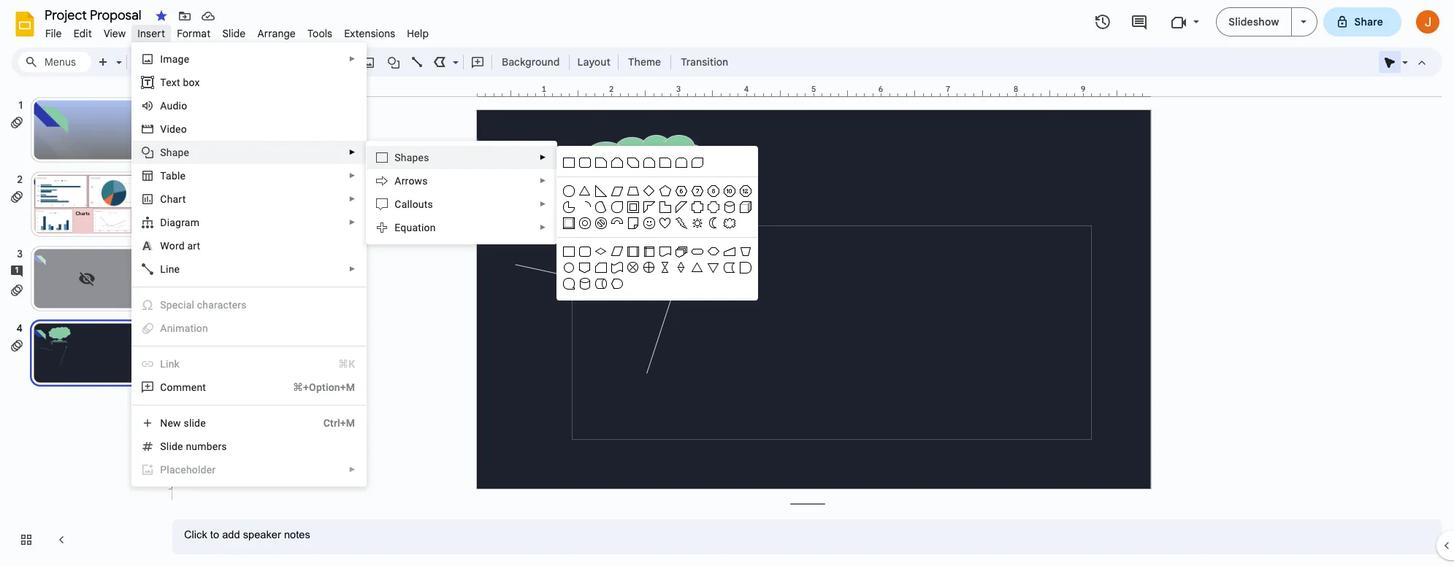 Task type: vqa. For each thing, say whether or not it's contained in the screenshot.
NUMBERS
yes



Task type: describe. For each thing, give the bounding box(es) containing it.
arc image
[[577, 199, 593, 215]]

ext
[[166, 77, 180, 88]]

u
[[167, 100, 173, 112]]

ctrl+m
[[323, 418, 355, 430]]

4 row from the top
[[561, 215, 754, 232]]

moon image
[[706, 215, 722, 232]]

7 row from the top
[[561, 276, 754, 292]]

c
[[178, 299, 183, 311]]

e
[[395, 222, 401, 234]]

flowchart: magnetic disk image
[[577, 276, 593, 292]]

pie image
[[561, 199, 577, 215]]

callouts c element
[[395, 199, 438, 210]]

slid e numbers
[[160, 441, 227, 453]]

word art w element
[[160, 240, 205, 252]]

equation e element
[[395, 222, 440, 234]]

can image
[[722, 199, 738, 215]]

hapes
[[401, 152, 429, 164]]

flowchart: manual operation image
[[738, 244, 754, 260]]

flowchart: merge image
[[706, 260, 722, 276]]

► for mage
[[349, 55, 356, 63]]

new slide n element
[[160, 418, 210, 430]]

s hape
[[160, 147, 189, 159]]

s for hape
[[160, 147, 166, 159]]

co
[[160, 382, 173, 394]]

video v element
[[160, 123, 191, 135]]

e
[[178, 441, 183, 453]]

cell down flowchart: multidocument icon
[[674, 276, 690, 292]]

⌘+option+m
[[293, 382, 355, 394]]

co m ment
[[160, 382, 206, 394]]

menu item containing spe
[[141, 298, 355, 313]]

shapes s element
[[395, 152, 434, 164]]

arrange
[[257, 27, 296, 40]]

arrange menu item
[[252, 25, 302, 42]]

n ew slide
[[160, 418, 206, 430]]

triangle image
[[577, 183, 593, 199]]

octagon image
[[706, 183, 722, 199]]

flowchart: manual input image
[[722, 244, 738, 260]]

chord image
[[593, 199, 609, 215]]

dodecagon image
[[738, 183, 754, 199]]

flowchart: data image
[[609, 244, 626, 260]]

cell down flowchart: manual input icon
[[722, 276, 738, 292]]

layout button
[[573, 51, 615, 73]]

cell right flowchart: display icon at the left of the page
[[642, 276, 658, 292]]

flowchart: or image
[[642, 260, 658, 276]]

ial
[[183, 299, 194, 311]]

placeholder p element
[[160, 465, 220, 476]]

lin k
[[160, 359, 180, 370]]

layout
[[577, 56, 611, 69]]

cloud image
[[722, 215, 738, 232]]

numbers
[[186, 441, 227, 453]]

a u dio
[[160, 100, 187, 112]]

diamond image
[[642, 183, 658, 199]]

spe c ial characters
[[160, 299, 247, 311]]

audio u element
[[160, 100, 192, 112]]

smiley face image
[[642, 215, 658, 232]]

file menu item
[[39, 25, 68, 42]]

► for iagram
[[349, 218, 356, 226]]

d iagram
[[160, 217, 200, 229]]

allouts
[[401, 199, 433, 210]]

d
[[160, 217, 167, 229]]

► for allouts
[[539, 200, 547, 208]]

n
[[160, 418, 168, 430]]

donut image
[[577, 215, 593, 232]]

flowchart: terminator image
[[690, 244, 706, 260]]

flowchart: extract image
[[690, 260, 706, 276]]

iagram
[[167, 217, 200, 229]]

mode and view toolbar
[[1378, 47, 1434, 77]]

slid
[[160, 441, 178, 453]]

mage
[[163, 53, 189, 65]]

snip and round single corner rectangle image
[[642, 155, 658, 171]]

comment m element
[[160, 382, 210, 394]]

hape
[[166, 147, 189, 159]]

v
[[160, 123, 167, 135]]

a for nimation
[[160, 323, 167, 335]]

w
[[160, 240, 169, 252]]

s for hapes
[[395, 152, 401, 164]]

help
[[407, 27, 429, 40]]

rounded rectangle image
[[577, 155, 593, 171]]

line
[[160, 264, 180, 275]]

insert menu item
[[132, 25, 171, 42]]

► for hape
[[349, 148, 356, 156]]

flowchart: sequential access storage image
[[561, 276, 577, 292]]

plaque image
[[706, 199, 722, 215]]

cell down flowchart: manual operation icon
[[738, 276, 754, 292]]

block arc image
[[609, 215, 626, 232]]

round same side corner rectangle image
[[674, 155, 690, 171]]

slideshow
[[1229, 15, 1279, 28]]

2 row from the top
[[561, 183, 754, 199]]

Star checkbox
[[151, 6, 172, 26]]

6 row from the top
[[561, 260, 754, 276]]

flowchart: off-page connector image
[[577, 260, 593, 276]]

i mage
[[160, 53, 189, 65]]

snip single corner rectangle image
[[593, 155, 609, 171]]

s hapes
[[395, 152, 429, 164]]

t
[[160, 77, 166, 88]]

file
[[45, 27, 62, 40]]

format
[[177, 27, 211, 40]]

cell up flowchart: manual operation icon
[[738, 215, 754, 232]]

teardrop image
[[609, 199, 626, 215]]

rectangle image
[[561, 155, 577, 171]]

a nimation
[[160, 323, 208, 335]]

flowchart: document image
[[658, 244, 674, 260]]

round single corner rectangle image
[[658, 155, 674, 171]]

ta b le
[[160, 170, 186, 182]]

nimation
[[167, 323, 208, 335]]

c for allouts
[[395, 199, 401, 210]]

1 row from the top
[[561, 155, 754, 171]]

t ext box
[[160, 77, 200, 88]]

characters
[[197, 299, 247, 311]]

v ideo
[[160, 123, 187, 135]]

lightning bolt image
[[674, 215, 690, 232]]

ment
[[182, 382, 206, 394]]

application containing slideshow
[[0, 0, 1454, 567]]



Task type: locate. For each thing, give the bounding box(es) containing it.
theme button
[[622, 51, 668, 73]]

e quation
[[395, 222, 436, 234]]

h
[[167, 194, 173, 205]]

box
[[183, 77, 200, 88]]

flowchart: display image
[[609, 276, 626, 292]]

transition button
[[674, 51, 735, 73]]

cell down flowchart: preparation icon
[[706, 276, 722, 292]]

menu
[[111, 0, 367, 487], [366, 141, 558, 245], [557, 146, 758, 301]]

line q element
[[160, 264, 184, 275]]

ta
[[160, 170, 172, 182]]

s up 'a rrows'
[[395, 152, 401, 164]]

cell up dodecagon image
[[738, 155, 754, 171]]

sun image
[[690, 215, 706, 232]]

► for laceholder
[[349, 466, 356, 474]]

flowchart: delay image
[[738, 260, 754, 276]]

flowchart: process image
[[561, 244, 577, 260]]

theme
[[628, 56, 661, 69]]

b
[[172, 170, 177, 182]]

menu item containing lin
[[132, 353, 366, 376]]

1 vertical spatial a
[[395, 175, 402, 187]]

1 horizontal spatial c
[[395, 199, 401, 210]]

background button
[[495, 51, 566, 73]]

flowchart: sort image
[[674, 260, 690, 276]]

application
[[0, 0, 1454, 567]]

shape s element
[[160, 147, 194, 159]]

lin
[[160, 359, 174, 370]]

diagonal stripe image
[[674, 199, 690, 215]]

arrows a element
[[395, 175, 432, 187]]

view menu item
[[98, 25, 132, 42]]

decagon image
[[722, 183, 738, 199]]

text box t element
[[160, 77, 204, 88]]

flowchart: connector image
[[561, 260, 577, 276]]

shape image
[[385, 52, 402, 72]]

flowchart: card image
[[593, 260, 609, 276]]

menu item
[[141, 298, 355, 313], [141, 321, 355, 336], [132, 353, 366, 376], [132, 459, 366, 482]]

menu bar banner
[[0, 0, 1454, 567]]

table b element
[[160, 170, 190, 182]]

help menu item
[[401, 25, 435, 42]]

a left dio
[[160, 100, 167, 112]]

cell right flowchart: direct access storage image
[[626, 276, 642, 292]]

main toolbar
[[91, 51, 736, 73]]

oval image
[[561, 183, 577, 199]]

rrows
[[402, 175, 428, 187]]

⌘+option+m element
[[275, 381, 355, 395]]

hexagon image
[[674, 183, 690, 199]]

1 horizontal spatial art
[[187, 240, 200, 252]]

chart h element
[[160, 194, 190, 205]]

special characters c element
[[160, 299, 251, 311]]

art for c h art
[[173, 194, 186, 205]]

menu item up ment
[[132, 353, 366, 376]]

l shape image
[[658, 199, 674, 215]]

Menus field
[[18, 52, 91, 72]]

menu bar containing file
[[39, 19, 435, 43]]

share button
[[1323, 7, 1402, 37]]

s down the v
[[160, 147, 166, 159]]

s
[[160, 147, 166, 159], [395, 152, 401, 164]]

w ord art
[[160, 240, 200, 252]]

tools
[[307, 27, 332, 40]]

c up e
[[395, 199, 401, 210]]

cell
[[738, 155, 754, 171], [738, 215, 754, 232], [626, 276, 642, 292], [642, 276, 658, 292], [658, 276, 674, 292], [674, 276, 690, 292], [706, 276, 722, 292], [722, 276, 738, 292], [738, 276, 754, 292]]

format menu item
[[171, 25, 217, 42]]

"no" symbol image
[[593, 215, 609, 232]]

frame image
[[626, 199, 642, 215]]

flowchart: stored data image
[[722, 260, 738, 276]]

a down s hapes
[[395, 175, 402, 187]]

regular pentagon image
[[658, 183, 674, 199]]

5 row from the top
[[561, 244, 754, 260]]

navigation
[[0, 83, 161, 567]]

edit menu item
[[68, 25, 98, 42]]

folded corner image
[[626, 215, 642, 232]]

menu containing i
[[111, 0, 367, 487]]

art up d iagram
[[173, 194, 186, 205]]

ord
[[169, 240, 185, 252]]

share
[[1355, 15, 1384, 28]]

c h art
[[160, 194, 186, 205]]

cube image
[[738, 199, 754, 215]]

0 horizontal spatial art
[[173, 194, 186, 205]]

flowchart: internal storage image
[[642, 244, 658, 260]]

menu bar inside menu bar banner
[[39, 19, 435, 43]]

m
[[173, 382, 182, 394]]

menu item containing a
[[141, 321, 355, 336]]

p laceholder
[[160, 465, 216, 476]]

menu containing s
[[366, 141, 558, 245]]

0 horizontal spatial s
[[160, 147, 166, 159]]

a down spe
[[160, 323, 167, 335]]

menu bar
[[39, 19, 435, 43]]

transition
[[681, 56, 728, 69]]

presentation options image
[[1301, 20, 1306, 23]]

slide
[[184, 418, 206, 430]]

laceholder
[[167, 465, 216, 476]]

►
[[349, 55, 356, 63], [349, 148, 356, 156], [539, 153, 547, 161], [349, 172, 356, 180], [539, 177, 547, 185], [349, 195, 356, 203], [539, 200, 547, 208], [349, 218, 356, 226], [539, 224, 547, 232], [349, 265, 356, 273], [349, 466, 356, 474]]

slideshow button
[[1216, 7, 1292, 37]]

animation a element
[[160, 323, 213, 335]]

flowchart: direct access storage image
[[593, 276, 609, 292]]

row
[[561, 155, 754, 171], [561, 183, 754, 199], [561, 199, 754, 215], [561, 215, 754, 232], [561, 244, 754, 260], [561, 260, 754, 276], [561, 276, 754, 292]]

dio
[[173, 100, 187, 112]]

c up d
[[160, 194, 167, 205]]

menu item down numbers
[[132, 459, 366, 482]]

k
[[174, 359, 180, 370]]

⌘k element
[[321, 357, 355, 372]]

ctrl+m element
[[306, 416, 355, 431]]

p
[[160, 465, 167, 476]]

navigation inside 'application'
[[0, 83, 161, 567]]

► for quation
[[539, 224, 547, 232]]

live pointer settings image
[[1399, 53, 1408, 58]]

snip same side corner rectangle image
[[609, 155, 626, 171]]

flowchart: punched tape image
[[609, 260, 626, 276]]

trapezoid image
[[626, 183, 642, 199]]

half frame image
[[642, 199, 658, 215]]

flowchart: predefined process image
[[626, 244, 642, 260]]

1 horizontal spatial s
[[395, 152, 401, 164]]

image i element
[[160, 53, 194, 65]]

Rename text field
[[39, 6, 150, 23]]

background
[[502, 56, 560, 69]]

a rrows
[[395, 175, 428, 187]]

menu item containing p
[[132, 459, 366, 482]]

tools menu item
[[302, 25, 338, 42]]

round diagonal corner rectangle image
[[690, 155, 706, 171]]

quation
[[401, 222, 436, 234]]

2 vertical spatial a
[[160, 323, 167, 335]]

le
[[177, 170, 186, 182]]

menu item down characters
[[141, 321, 355, 336]]

⌘k
[[338, 359, 355, 370]]

diagram d element
[[160, 217, 204, 229]]

art for w ord art
[[187, 240, 200, 252]]

bevel image
[[561, 215, 577, 232]]

cell down flowchart: document icon
[[658, 276, 674, 292]]

cross image
[[690, 199, 706, 215]]

menu item up nimation
[[141, 298, 355, 313]]

flowchart: alternate process image
[[577, 244, 593, 260]]

a for rrows
[[395, 175, 402, 187]]

0 vertical spatial a
[[160, 100, 167, 112]]

heart image
[[658, 215, 674, 232]]

a inside menu item
[[160, 323, 167, 335]]

heptagon image
[[690, 183, 706, 199]]

c
[[160, 194, 167, 205], [395, 199, 401, 210]]

slide numbers e element
[[160, 441, 231, 453]]

flowchart: collate image
[[658, 260, 674, 276]]

► for rrows
[[539, 177, 547, 185]]

flowchart: decision image
[[593, 244, 609, 260]]

0 vertical spatial art
[[173, 194, 186, 205]]

parallelogram image
[[609, 183, 626, 199]]

1 vertical spatial art
[[187, 240, 200, 252]]

link k element
[[160, 359, 184, 370]]

edit
[[74, 27, 92, 40]]

a for u
[[160, 100, 167, 112]]

a
[[160, 100, 167, 112], [395, 175, 402, 187], [160, 323, 167, 335]]

c allouts
[[395, 199, 433, 210]]

ideo
[[167, 123, 187, 135]]

extensions
[[344, 27, 395, 40]]

3 row from the top
[[561, 199, 754, 215]]

art right ord
[[187, 240, 200, 252]]

right triangle image
[[593, 183, 609, 199]]

c for h
[[160, 194, 167, 205]]

slide
[[222, 27, 246, 40]]

view
[[104, 27, 126, 40]]

extensions menu item
[[338, 25, 401, 42]]

new slide with layout image
[[112, 53, 122, 58]]

art
[[173, 194, 186, 205], [187, 240, 200, 252]]

snip diagonal corner rectangle image
[[626, 155, 642, 171]]

0 horizontal spatial c
[[160, 194, 167, 205]]

spe
[[160, 299, 178, 311]]

flowchart: multidocument image
[[674, 244, 690, 260]]

flowchart: preparation image
[[706, 244, 722, 260]]

insert
[[138, 27, 165, 40]]

► for hapes
[[539, 153, 547, 161]]

ew
[[168, 418, 181, 430]]

flowchart: summing junction image
[[626, 260, 642, 276]]

i
[[160, 53, 163, 65]]

insert image image
[[360, 52, 377, 72]]

slide menu item
[[217, 25, 252, 42]]

► inside menu item
[[349, 466, 356, 474]]



